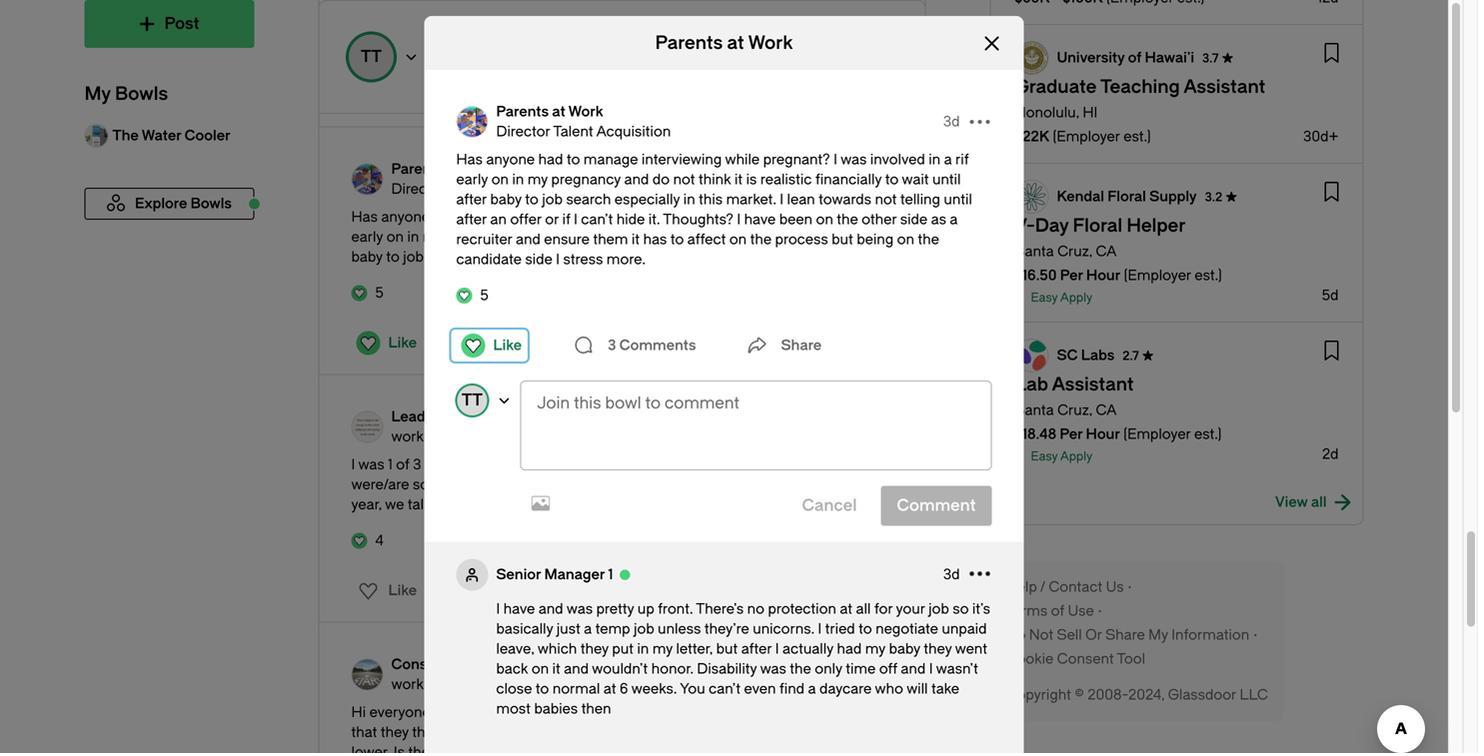 Task type: describe. For each thing, give the bounding box(es) containing it.
is for has anyone had to manage interviewing while pregnant? i was involved in a rif early on in my pregnancy and do not think it is realistic financially to wait until after baby to job search especially in
[[642, 229, 652, 245]]

(employer inside v-day floral helper santa cruz, ca $16.50 per hour (employer est.) easy apply
[[1124, 267, 1192, 284]]

apply inside lab assistant santa cruz, ca $18.48 per hour (employer est.) easy apply
[[1061, 450, 1093, 464]]

my inside has anyone had to manage interviewing while pregnant? i was involved in a rif early on in my pregnancy and do not think it is realistic financially to wait until after baby to job search especially in this market. i lean towards not telling until after an offer or if i can't hide it. thoughts? i have been on the other side as a recruiter and ensure them it has to affect on the process but being on the candidate side i stress more.
[[528, 171, 548, 188]]

parents at work director talent acquisition
[[496, 103, 671, 140]]

hour inside v-day floral helper santa cruz, ca $16.50 per hour (employer est.) easy apply
[[1087, 267, 1121, 284]]

it left has
[[632, 231, 640, 248]]

tried
[[826, 621, 856, 638]]

director talent acquisition button
[[496, 122, 671, 142]]

baby for has anyone had to manage interviewing while pregnant? i was involved in a rif early on in my pregnancy and do not think it is realistic financially to wait until after baby to job search especially in this market. i lean towards not telling until after an offer or if i can't hide it. thoughts? i have been on the other side as a recruiter and ensure them it has to affect on the process but being on the candidate side i stress more.
[[491, 191, 522, 208]]

thoughts?
[[663, 211, 734, 228]]

0 vertical spatial level
[[732, 705, 762, 721]]

v-
[[1015, 215, 1036, 236]]

share button
[[741, 326, 822, 366]]

don't
[[456, 725, 489, 741]]

think inside hi everyone. i have been interviewing for a startup for a c level role. they told me that they think i don't have certain skillset for the role and they are offering a level lower. is there a way for
[[412, 725, 445, 741]]

ensure
[[544, 231, 590, 248]]

0 horizontal spatial parents at work
[[391, 161, 499, 177]]

financially for has anyone had to manage interviewing while pregnant? i was involved in a rif early on in my pregnancy and do not think it is realistic financially to wait until after baby to job search especially in
[[711, 229, 777, 245]]

1 vertical spatial until
[[944, 191, 973, 208]]

and inside the has anyone had to manage interviewing while pregnant? i was involved in a rif early on in my pregnancy and do not think it is realistic financially to wait until after baby to job search especially in
[[520, 229, 544, 245]]

leadership link
[[391, 407, 503, 427]]

a left way
[[447, 745, 454, 754]]

have up "don't"
[[445, 705, 477, 721]]

while for has anyone had to manage interviewing while pregnant? i was involved in a rif early on in my pregnancy and do not think it is realistic financially to wait until after baby to job search especially in this market. i lean towards not telling until after an offer or if i can't hide it. thoughts? i have been on the other side as a recruiter and ensure them it has to affect on the process but being on the candidate side i stress more.
[[725, 151, 760, 168]]

interviewing for hi everyone. i have been interviewing for a startup for a c level role. they told me that they think i don't have certain skillset for the role and they are offering a level lower. is there a way for
[[517, 705, 597, 721]]

$22k
[[1015, 128, 1050, 145]]

0 horizontal spatial ...
[[557, 249, 568, 265]]

had inside the has anyone had to manage interviewing while pregnant? i was involved in a rif early on in my pregnancy and do not think it is realistic financially to wait until after baby to job search especially in
[[434, 209, 458, 225]]

to down 'talent'
[[567, 151, 580, 168]]

like up leadership
[[388, 335, 417, 351]]

3d link for hi everyone. i have been interviewing for a startup for a c level role. they told me that they think i don't have certain skillset for the role and they are offering a level lower. is there a way for
[[845, 665, 861, 685]]

sell
[[1058, 627, 1083, 644]]

0 vertical spatial floral
[[1108, 188, 1147, 205]]

ca inside v-day floral helper santa cruz, ca $16.50 per hour (employer est.) easy apply
[[1096, 243, 1117, 260]]

recruiter
[[456, 231, 513, 248]]

has anyone had to manage interviewing while pregnant? i was involved in a rif early on in my pregnancy and do not think it is realistic financially to wait until after baby to job search especially in
[[351, 209, 890, 265]]

in left the recruiter
[[407, 229, 419, 245]]

the inside i was 1 of 3 leads under by boss, and each of us had very different work and were/are somewhat siloed. we don't fully understand what the other does, and last year, we talked about meeting over lunch
[[738, 477, 760, 493]]

in up telling
[[929, 151, 941, 168]]

i was 1 of 3 leads under by boss, and each of us had very different work and were/are somewhat siloed. we don't fully understand what the other does, and last year, we talked about meeting over lunch
[[351, 457, 893, 513]]

up
[[638, 601, 655, 618]]

hide
[[617, 211, 645, 228]]

wait for has anyone had to manage interviewing while pregnant? i was involved in a rif early on in my pregnancy and do not think it is realistic financially to wait until after baby to job search especially in
[[797, 229, 824, 245]]

is for has anyone had to manage interviewing while pregnant? i was involved in a rif early on in my pregnancy and do not think it is realistic financially to wait until after baby to job search especially in this market. i lean towards not telling until after an offer or if i can't hide it. thoughts? i have been on the other side as a recruiter and ensure them it has to affect on the process but being on the candidate side i stress more.
[[747, 171, 757, 188]]

each
[[591, 457, 624, 473]]

to up offer
[[525, 191, 539, 208]]

read
[[573, 247, 608, 263]]

llc
[[1240, 687, 1269, 704]]

leadership
[[391, 409, 468, 425]]

your
[[896, 601, 926, 618]]

leads
[[425, 457, 460, 473]]

process
[[776, 231, 829, 248]]

share inside dropdown button
[[781, 337, 822, 354]]

in down ensure
[[545, 249, 557, 265]]

more actions image
[[964, 106, 996, 138]]

work
[[781, 457, 814, 473]]

offering
[[786, 725, 838, 741]]

santa inside lab assistant santa cruz, ca $18.48 per hour (employer est.) easy apply
[[1015, 402, 1055, 419]]

after inside i have and was pretty up front. there's no protection at all for your job so it's basically just a temp job unless they're unicorns.  i tried to negotiate unpaid leave, which they put in my letter, but after i actually had my baby they went back on it and wouldn't honor. disability was the only time off and i wasn't close to normal at 6 weeks. you can't even find a daycare who will take most babies then
[[742, 641, 772, 658]]

do for has anyone had to manage interviewing while pregnant? i was involved in a rif early on in my pregnancy and do not think it is realistic financially to wait until after baby to job search especially in this market. i lean towards not telling until after an offer or if i can't hide it. thoughts? i have been on the other side as a recruiter and ensure them it has to affect on the process but being on the candidate side i stress more.
[[653, 171, 670, 188]]

for down "startup"
[[626, 725, 644, 741]]

has anyone had to manage interviewing while pregnant? i was involved in a rif early on in my pregnancy and do not think it is realistic financially to wait until after baby to job search especially in this market. i lean towards not telling until after an offer or if i can't hide it. thoughts? i have been on the other side as a recruiter and ensure them it has to affect on the process but being on the candidate side i stress more.
[[456, 151, 973, 268]]

been inside has anyone had to manage interviewing while pregnant? i was involved in a rif early on in my pregnancy and do not think it is realistic financially to wait until after baby to job search especially in this market. i lean towards not telling until after an offer or if i can't hide it. thoughts? i have been on the other side as a recruiter and ensure them it has to affect on the process but being on the candidate side i stress more.
[[780, 211, 813, 228]]

after inside the has anyone had to manage interviewing while pregnant? i was involved in a rif early on in my pregnancy and do not think it is realistic financially to wait until after baby to job search especially in
[[860, 229, 890, 245]]

under
[[464, 457, 502, 473]]

★ inside sc labs 2.7 ★
[[1142, 349, 1155, 363]]

3d for 3d link related to hi everyone. i have been interviewing for a startup for a c level role. they told me that they think i don't have certain skillset for the role and they are offering a level lower. is there a way for
[[845, 667, 861, 683]]

$18.48
[[1015, 426, 1057, 443]]

2 horizontal spatial work
[[749, 32, 793, 53]]

as
[[932, 211, 947, 228]]

role.
[[766, 705, 795, 721]]

on right "affect"
[[730, 231, 747, 248]]

3 inside i was 1 of 3 leads under by boss, and each of us had very different work and were/are somewhat siloed. we don't fully understand what the other does, and last year, we talked about meeting over lunch
[[413, 457, 421, 473]]

unpaid
[[942, 621, 987, 638]]

a down 6 at the left bottom of the page
[[622, 705, 630, 721]]

a inside the has anyone had to manage interviewing while pregnant? i was involved in a rif early on in my pregnancy and do not think it is realistic financially to wait until after baby to job search especially in
[[840, 209, 848, 225]]

of up were/are
[[396, 457, 410, 473]]

affect
[[688, 231, 726, 248]]

not
[[1030, 627, 1054, 644]]

to down lean
[[781, 229, 794, 245]]

fully
[[594, 477, 621, 493]]

basically
[[496, 621, 553, 638]]

3d for 3d link for has anyone had to manage interviewing while pregnant? i was involved in a rif early on in my pregnancy and do not think it is realistic financially to wait until after baby to job search especially in this market. i lean towards not telling until after an offer or if i can't hide it. thoughts? i have been on the other side as a recruiter and ensure them it has to affect on the process but being on the candidate side i stress more.
[[944, 113, 960, 130]]

2 horizontal spatial 3
[[608, 337, 616, 354]]

0 vertical spatial parents
[[656, 32, 723, 53]]

manage for has anyone had to manage interviewing while pregnant? i was involved in a rif early on in my pregnancy and do not think it is realistic financially to wait until after baby to job search especially in this market. i lean towards not telling until after an offer or if i can't hide it. thoughts? i have been on the other side as a recruiter and ensure them it has to affect on the process but being on the candidate side i stress more.
[[584, 151, 639, 168]]

i have and was pretty up front. there's no protection at all for your job so it's basically just a temp job unless they're unicorns.  i tried to negotiate unpaid leave, which they put in my letter, but after i actually had my baby they went back on it and wouldn't honor. disability was the only time off and i wasn't close to normal at 6 weeks. you can't even find a daycare who will take most babies then
[[496, 601, 991, 718]]

3 comments button for the middle 3d link
[[463, 323, 596, 363]]

contact
[[1049, 579, 1103, 596]]

senior manager 1
[[496, 567, 613, 583]]

while for has anyone had to manage interviewing while pregnant? i was involved in a rif early on in my pregnancy and do not think it is realistic financially to wait until after baby to job search especially in
[[620, 209, 655, 225]]

at inside 'parents at work director talent acquisition'
[[552, 103, 566, 120]]

protection
[[768, 601, 837, 618]]

to up being
[[886, 171, 899, 188]]

est.) inside graduate teaching assistant honolulu, hi $22k (employer est.)
[[1124, 128, 1152, 145]]

help / contact us terms of use do not sell or share my information cookie consent tool
[[1006, 579, 1250, 668]]

cruz, inside v-day floral helper santa cruz, ca $16.50 per hour (employer est.) easy apply
[[1058, 243, 1093, 260]]

5 for 3 comments button associated with the middle 3d link
[[375, 285, 384, 301]]

rections list menu for has anyone had to manage interviewing while pregnant? i was involved in a rif early on in my pregnancy and do not think it is realistic financially to wait until after baby to job search especially in this market. i lean towards not telling until after an offer or if i can't hide it. thoughts? i have been on the other side as a recruiter and ensure them it has to affect on the process but being on the candidate side i stress more.
[[451, 330, 528, 362]]

do for has anyone had to manage interviewing while pregnant? i was involved in a rif early on in my pregnancy and do not think it is realistic financially to wait until after baby to job search especially in
[[548, 229, 565, 245]]

t t
[[462, 391, 483, 410]]

job inside the has anyone had to manage interviewing while pregnant? i was involved in a rif early on in my pregnancy and do not think it is realistic financially to wait until after baby to job search especially in
[[403, 249, 424, 265]]

1 4 from the top
[[375, 37, 384, 53]]

floral inside v-day floral helper santa cruz, ca $16.50 per hour (employer est.) easy apply
[[1074, 215, 1123, 236]]

to right has
[[671, 231, 684, 248]]

search for has anyone had to manage interviewing while pregnant? i was involved in a rif early on in my pregnancy and do not think it is realistic financially to wait until after baby to job search especially in this market. i lean towards not telling until after an offer or if i can't hide it. thoughts? i have been on the other side as a recruiter and ensure them it has to affect on the process but being on the candidate side i stress more.
[[566, 191, 611, 208]]

wouldn't
[[592, 661, 648, 678]]

they left are
[[730, 725, 758, 741]]

talked
[[408, 497, 448, 513]]

the down as
[[918, 231, 940, 248]]

was inside i was 1 of 3 leads under by boss, and each of us had very different work and were/are somewhat siloed. we don't fully understand what the other does, and last year, we talked about meeting over lunch
[[358, 457, 385, 473]]

can't inside i have and was pretty up front. there's no protection at all for your job so it's basically just a temp job unless they're unicorns.  i tried to negotiate unpaid leave, which they put in my letter, but after i actually had my baby they went back on it and wouldn't honor. disability was the only time off and i wasn't close to normal at 6 weeks. you can't even find a daycare who will take most babies then
[[709, 681, 741, 698]]

of inside help / contact us terms of use do not sell or share my information cookie consent tool
[[1052, 603, 1065, 620]]

other inside i was 1 of 3 leads under by boss, and each of us had very different work and were/are somewhat siloed. we don't fully understand what the other does, and last year, we talked about meeting over lunch
[[763, 477, 799, 493]]

all inside i have and was pretty up front. there's no protection at all for your job so it's basically just a temp job unless they're unicorns.  i tried to negotiate unpaid leave, which they put in my letter, but after i actually had my baby they went back on it and wouldn't honor. disability was the only time off and i wasn't close to normal at 6 weeks. you can't even find a daycare who will take most babies then
[[856, 601, 871, 618]]

sc labs 2.7 ★
[[1057, 347, 1155, 364]]

they
[[798, 705, 830, 721]]

my inside the has anyone had to manage interviewing while pregnant? i was involved in a rif early on in my pregnancy and do not think it is realistic financially to wait until after baby to job search especially in
[[423, 229, 443, 245]]

being
[[857, 231, 894, 248]]

apply inside v-day floral helper santa cruz, ca $16.50 per hour (employer est.) easy apply
[[1061, 291, 1093, 305]]

them
[[593, 231, 628, 248]]

graduate teaching assistant link
[[1015, 76, 1266, 97]]

us
[[644, 457, 660, 473]]

market.
[[727, 191, 777, 208]]

3.2
[[1206, 190, 1223, 204]]

est.) inside v-day floral helper santa cruz, ca $16.50 per hour (employer est.) easy apply
[[1195, 267, 1223, 284]]

of inside 'jobs list' element
[[1129, 49, 1142, 66]]

3d link for has anyone had to manage interviewing while pregnant? i was involved in a rif early on in my pregnancy and do not think it is realistic financially to wait until after baby to job search especially in this market. i lean towards not telling until after an offer or if i can't hide it. thoughts? i have been on the other side as a recruiter and ensure them it has to affect on the process but being on the candidate side i stress more.
[[944, 112, 960, 132]]

3 comments button for 3d link for has anyone had to manage interviewing while pregnant? i was involved in a rif early on in my pregnancy and do not think it is realistic financially to wait until after baby to job search especially in this market. i lean towards not telling until after an offer or if i can't hide it. thoughts? i have been on the other side as a recruiter and ensure them it has to affect on the process but being on the candidate side i stress more.
[[568, 326, 701, 366]]

my up honor. in the bottom left of the page
[[653, 641, 673, 658]]

for inside i have and was pretty up front. there's no protection at all for your job so it's basically just a temp job unless they're unicorns.  i tried to negotiate unpaid leave, which they put in my letter, but after i actually had my baby they went back on it and wouldn't honor. disability was the only time off and i wasn't close to normal at 6 weeks. you can't even find a daycare who will take most babies then
[[875, 601, 893, 618]]

more
[[611, 247, 647, 263]]

parents inside 'parents at work director talent acquisition'
[[496, 103, 549, 120]]

a right the find
[[808, 681, 816, 698]]

was up just
[[567, 601, 593, 618]]

the inside hi everyone. i have been interviewing for a startup for a c level role. they told me that they think i don't have certain skillset for the role and they are offering a level lower. is there a way for
[[648, 725, 669, 741]]

me
[[862, 705, 884, 721]]

★ for graduate teaching assistant
[[1222, 51, 1235, 65]]

to right the tried
[[859, 621, 873, 638]]

you
[[680, 681, 706, 698]]

about
[[451, 497, 490, 513]]

★ for v-day floral helper
[[1226, 190, 1238, 204]]

interviewing for has anyone had to manage interviewing while pregnant? i was involved in a rif early on in my pregnancy and do not think it is realistic financially to wait until after baby to job search especially in this market. i lean towards not telling until after an offer or if i can't hide it. thoughts? i have been on the other side as a recruiter and ensure them it has to affect on the process but being on the candidate side i stress more.
[[642, 151, 722, 168]]

/
[[1041, 579, 1046, 596]]

for up role
[[684, 705, 703, 721]]

certain
[[527, 725, 573, 741]]

0 horizontal spatial 3 comments
[[503, 335, 591, 351]]

on inside the has anyone had to manage interviewing while pregnant? i was involved in a rif early on in my pregnancy and do not think it is realistic financially to wait until after baby to job search especially in
[[387, 229, 404, 245]]

was up even
[[761, 661, 787, 678]]

early for has anyone had to manage interviewing while pregnant? i was involved in a rif early on in my pregnancy and do not think it is realistic financially to wait until after baby to job search especially in
[[351, 229, 383, 245]]

information
[[1172, 627, 1250, 644]]

v-day floral helper santa cruz, ca $16.50 per hour (employer est.) easy apply
[[1015, 215, 1223, 305]]

year,
[[351, 497, 382, 513]]

share inside help / contact us terms of use do not sell or share my information cookie consent tool
[[1106, 627, 1146, 644]]

a left c
[[706, 705, 714, 721]]

rections list menu up leadership
[[346, 327, 423, 359]]

involved for has anyone had to manage interviewing while pregnant? i was involved in a rif early on in my pregnancy and do not think it is realistic financially to wait until after baby to job search especially in
[[766, 209, 821, 225]]

it up market.
[[735, 171, 743, 188]]

they up "is"
[[381, 725, 409, 741]]

$16.50
[[1015, 267, 1057, 284]]

unicorns.
[[753, 621, 815, 638]]

1 horizontal spatial side
[[901, 211, 928, 228]]

honolulu,
[[1015, 104, 1080, 121]]

copyright
[[1006, 687, 1072, 704]]

i inside i was 1 of 3 leads under by boss, and each of us had very different work and were/are somewhat siloed. we don't fully understand what the other does, and last year, we talked about meeting over lunch
[[351, 457, 355, 473]]

been inside hi everyone. i have been interviewing for a startup for a c level role. they told me that they think i don't have certain skillset for the role and they are offering a level lower. is there a way for
[[480, 705, 513, 721]]

like for i was 1 of 3 leads under by boss, and each of us had very different work and were/are somewhat siloed. we don't fully understand what the other does, and last year, we talked about meeting over lunch
[[388, 583, 417, 599]]

2008-
[[1088, 687, 1129, 704]]

2 comments
[[503, 583, 592, 599]]

but inside i have and was pretty up front. there's no protection at all for your job so it's basically just a temp job unless they're unicorns.  i tried to negotiate unpaid leave, which they put in my letter, but after i actually had my baby they went back on it and wouldn't honor. disability was the only time off and i wasn't close to normal at 6 weeks. you can't even find a daycare who will take most babies then
[[717, 641, 738, 658]]

cruz, inside lab assistant santa cruz, ca $18.48 per hour (employer est.) easy apply
[[1058, 402, 1093, 419]]

like for has anyone had to manage interviewing while pregnant? i was involved in a rif early on in my pregnancy and do not think it is realistic financially to wait until after baby to job search especially in this market. i lean towards not telling until after an offer or if i can't hide it. thoughts? i have been on the other side as a recruiter and ensure them it has to affect on the process but being on the candidate side i stress more.
[[493, 337, 522, 354]]

it.
[[649, 211, 660, 228]]

teaching
[[1101, 76, 1181, 97]]

anyone for has anyone had to manage interviewing while pregnant? i was involved in a rif early on in my pregnancy and do not think it is realistic financially to wait until after baby to job search especially in this market. i lean towards not telling until after an offer or if i can't hide it. thoughts? i have been on the other side as a recruiter and ensure them it has to affect on the process but being on the candidate side i stress more.
[[486, 151, 535, 168]]

understand
[[624, 477, 700, 493]]

1 horizontal spatial ...
[[612, 1, 623, 17]]

if
[[563, 211, 571, 228]]

(employer inside graduate teaching assistant honolulu, hi $22k (employer est.)
[[1053, 128, 1121, 145]]

telling
[[901, 191, 941, 208]]

senior manager 1 button
[[496, 565, 613, 585]]

take
[[932, 681, 960, 698]]

pretty
[[597, 601, 634, 618]]

do not sell or share my information link
[[1006, 626, 1262, 646]]

job inside has anyone had to manage interviewing while pregnant? i was involved in a rif early on in my pregnancy and do not think it is realistic financially to wait until after baby to job search especially in this market. i lean towards not telling until after an offer or if i can't hide it. thoughts? i have been on the other side as a recruiter and ensure them it has to affect on the process but being on the candidate side i stress more.
[[542, 191, 563, 208]]

easy inside v-day floral helper santa cruz, ca $16.50 per hour (employer est.) easy apply
[[1031, 291, 1058, 305]]

early for has anyone had to manage interviewing while pregnant? i was involved in a rif early on in my pregnancy and do not think it is realistic financially to wait until after baby to job search especially in this market. i lean towards not telling until after an offer or if i can't hide it. thoughts? i have been on the other side as a recruiter and ensure them it has to affect on the process but being on the candidate side i stress more.
[[456, 171, 488, 188]]

in inside i have and was pretty up front. there's no protection at all for your job so it's basically just a temp job unless they're unicorns.  i tried to negotiate unpaid leave, which they put in my letter, but after i actually had my baby they went back on it and wouldn't honor. disability was the only time off and i wasn't close to normal at 6 weeks. you can't even find a daycare who will take most babies then
[[637, 641, 649, 658]]

1 t from the left
[[462, 391, 473, 410]]

a up as
[[945, 151, 953, 168]]

we
[[385, 497, 404, 513]]

the down towards
[[837, 211, 859, 228]]

in left this
[[684, 191, 696, 208]]

lunch
[[584, 497, 621, 513]]

was inside has anyone had to manage interviewing while pregnant? i was involved in a rif early on in my pregnancy and do not think it is realistic financially to wait until after baby to job search especially in this market. i lean towards not telling until after an offer or if i can't hide it. thoughts? i have been on the other side as a recruiter and ensure them it has to affect on the process but being on the candidate side i stress more.
[[841, 151, 867, 168]]

ca inside lab assistant santa cruz, ca $18.48 per hour (employer est.) easy apply
[[1096, 402, 1117, 419]]

3d up so
[[944, 567, 960, 583]]

so
[[953, 601, 969, 618]]

lab
[[1015, 374, 1049, 395]]

3.7
[[1203, 51, 1219, 65]]

tool
[[1118, 651, 1146, 668]]

of left "us"
[[627, 457, 641, 473]]

an
[[491, 211, 507, 228]]

job left so
[[929, 601, 950, 618]]

cookie consent tool link
[[1006, 650, 1146, 670]]

on up the an
[[492, 171, 509, 188]]

the inside i have and was pretty up front. there's no protection at all for your job so it's basically just a temp job unless they're unicorns.  i tried to negotiate unpaid leave, which they put in my letter, but after i actually had my baby they went back on it and wouldn't honor. disability was the only time off and i wasn't close to normal at 6 weeks. you can't even find a daycare who will take most babies then
[[790, 661, 812, 678]]

a right as
[[950, 211, 958, 228]]

has for has anyone had to manage interviewing while pregnant? i was involved in a rif early on in my pregnancy and do not think it is realistic financially to wait until after baby to job search especially in this market. i lean towards not telling until after an offer or if i can't hide it. thoughts? i have been on the other side as a recruiter and ensure them it has to affect on the process but being on the candidate side i stress more.
[[456, 151, 483, 168]]

1 vertical spatial 3d link
[[845, 169, 861, 189]]

1 horizontal spatial 3 comments
[[608, 337, 696, 354]]

wait for has anyone had to manage interviewing while pregnant? i was involved in a rif early on in my pregnancy and do not think it is realistic financially to wait until after baby to job search especially in this market. i lean towards not telling until after an offer or if i can't hide it. thoughts? i have been on the other side as a recruiter and ensure them it has to affect on the process but being on the candidate side i stress more.
[[902, 171, 929, 188]]

1 for manager
[[608, 567, 613, 583]]

has for has anyone had to manage interviewing while pregnant? i was involved in a rif early on in my pregnancy and do not think it is realistic financially to wait until after baby to job search especially in
[[351, 209, 378, 225]]

only
[[815, 661, 843, 678]]

on right being
[[898, 231, 915, 248]]

weeks.
[[632, 681, 677, 698]]

opportunities
[[499, 657, 593, 673]]

exit
[[469, 657, 496, 673]]

job down up
[[634, 621, 655, 638]]

2
[[503, 583, 512, 599]]

there's
[[696, 601, 744, 618]]

0 vertical spatial parents at work
[[656, 32, 793, 53]]

a right just
[[584, 621, 592, 638]]

parents at work link for 3 comments button associated with the middle 3d link
[[391, 159, 566, 179]]

a down told
[[841, 725, 849, 741]]



Task type: locate. For each thing, give the bounding box(es) containing it.
pregnancy inside the has anyone had to manage interviewing while pregnant? i was involved in a rif early on in my pregnancy and do not think it is realistic financially to wait until after baby to job search especially in
[[447, 229, 516, 245]]

0 horizontal spatial pregnant?
[[659, 209, 726, 225]]

2 vertical spatial baby
[[889, 641, 921, 658]]

financially
[[816, 171, 882, 188], [711, 229, 777, 245]]

side down telling
[[901, 211, 928, 228]]

3 comments button down more.
[[568, 326, 701, 366]]

skillset
[[577, 725, 622, 741]]

2d
[[1323, 446, 1339, 463]]

1 hour from the top
[[1087, 267, 1121, 284]]

3d
[[944, 113, 960, 130], [845, 171, 861, 187], [944, 567, 960, 583], [845, 667, 861, 683]]

have down most
[[492, 725, 524, 741]]

0 vertical spatial 4
[[375, 37, 384, 53]]

a down towards
[[840, 209, 848, 225]]

0 vertical spatial do
[[653, 171, 670, 188]]

0 horizontal spatial work
[[464, 161, 499, 177]]

is
[[747, 171, 757, 188], [642, 229, 652, 245]]

to
[[567, 151, 580, 168], [886, 171, 899, 188], [525, 191, 539, 208], [462, 209, 475, 225], [781, 229, 794, 245], [671, 231, 684, 248], [386, 249, 400, 265], [859, 621, 873, 638], [536, 681, 549, 698]]

close
[[496, 681, 532, 698]]

wait
[[902, 171, 929, 188], [797, 229, 824, 245]]

for left "your"
[[875, 601, 893, 618]]

not inside the has anyone had to manage interviewing while pregnant? i was involved in a rif early on in my pregnancy and do not think it is realistic financially to wait until after baby to job search especially in
[[569, 229, 591, 245]]

1 vertical spatial wait
[[797, 229, 824, 245]]

0 vertical spatial especially
[[615, 191, 680, 208]]

they're
[[705, 621, 750, 638]]

0 vertical spatial work
[[749, 32, 793, 53]]

my up offer
[[528, 171, 548, 188]]

i inside the has anyone had to manage interviewing while pregnant? i was involved in a rif early on in my pregnancy and do not think it is realistic financially to wait until after baby to job search especially in
[[729, 209, 733, 225]]

1 vertical spatial early
[[351, 229, 383, 245]]

pregnancy for has anyone had to manage interviewing while pregnant? i was involved in a rif early on in my pregnancy and do not think it is realistic financially to wait until after baby to job search especially in this market. i lean towards not telling until after an offer or if i can't hide it. thoughts? i have been on the other side as a recruiter and ensure them it has to affect on the process but being on the candidate side i stress more.
[[552, 171, 621, 188]]

wait inside the has anyone had to manage interviewing while pregnant? i was involved in a rif early on in my pregnancy and do not think it is realistic financially to wait until after baby to job search especially in
[[797, 229, 824, 245]]

1 vertical spatial share
[[1106, 627, 1146, 644]]

1 horizontal spatial realistic
[[761, 171, 812, 188]]

for right way
[[487, 745, 505, 754]]

all inside 'link'
[[1312, 494, 1327, 511]]

pregnant? for has anyone had to manage interviewing while pregnant? i was involved in a rif early on in my pregnancy and do not think it is realistic financially to wait until after baby to job search especially in this market. i lean towards not telling until after an offer or if i can't hide it. thoughts? i have been on the other side as a recruiter and ensure them it has to affect on the process but being on the candidate side i stress more.
[[764, 151, 831, 168]]

rif inside the has anyone had to manage interviewing while pregnant? i was involved in a rif early on in my pregnancy and do not think it is realistic financially to wait until after baby to job search especially in
[[851, 209, 864, 225]]

for
[[875, 601, 893, 618], [600, 705, 619, 721], [684, 705, 703, 721], [626, 725, 644, 741], [487, 745, 505, 754]]

search down the recruiter
[[427, 249, 472, 265]]

interviewing for has anyone had to manage interviewing while pregnant? i was involved in a rif early on in my pregnancy and do not think it is realistic financially to wait until after baby to job search especially in
[[537, 209, 617, 225]]

have inside has anyone had to manage interviewing while pregnant? i was involved in a rif early on in my pregnancy and do not think it is realistic financially to wait until after baby to job search especially in this market. i lean towards not telling until after an offer or if i can't hide it. thoughts? i have been on the other side as a recruiter and ensure them it has to affect on the process but being on the candidate side i stress more.
[[745, 211, 776, 228]]

apply
[[1061, 291, 1093, 305], [1061, 450, 1093, 464]]

baby inside has anyone had to manage interviewing while pregnant? i was involved in a rif early on in my pregnancy and do not think it is realistic financially to wait until after baby to job search especially in this market. i lean towards not telling until after an offer or if i can't hide it. thoughts? i have been on the other side as a recruiter and ensure them it has to affect on the process but being on the candidate side i stress more.
[[491, 191, 522, 208]]

not for has anyone had to manage interviewing while pregnant? i was involved in a rif early on in my pregnancy and do not think it is realistic financially to wait until after baby to job search especially in this market. i lean towards not telling until after an offer or if i can't hide it. thoughts? i have been on the other side as a recruiter and ensure them it has to affect on the process but being on the candidate side i stress more.
[[674, 171, 696, 188]]

been
[[780, 211, 813, 228], [480, 705, 513, 721]]

but inside has anyone had to manage interviewing while pregnant? i was involved in a rif early on in my pregnancy and do not think it is realistic financially to wait until after baby to job search especially in this market. i lean towards not telling until after an offer or if i can't hide it. thoughts? i have been on the other side as a recruiter and ensure them it has to affect on the process but being on the candidate side i stress more.
[[832, 231, 854, 248]]

interviewing up certain
[[517, 705, 597, 721]]

1 vertical spatial 4
[[375, 533, 384, 549]]

2 cruz, from the top
[[1058, 402, 1093, 419]]

2 vertical spatial est.)
[[1195, 426, 1222, 443]]

0 vertical spatial apply
[[1061, 291, 1093, 305]]

the down different
[[738, 477, 760, 493]]

manage up the recruiter
[[479, 209, 534, 225]]

1 vertical spatial manage
[[479, 209, 534, 225]]

off
[[880, 661, 898, 678]]

3d link
[[944, 112, 960, 132], [845, 169, 861, 189], [845, 665, 861, 685]]

1 save image from the top
[[1317, 38, 1349, 70]]

0 vertical spatial other
[[862, 211, 897, 228]]

think up read more
[[594, 229, 627, 245]]

1 vertical spatial level
[[853, 725, 883, 741]]

per
[[1061, 267, 1084, 284], [1060, 426, 1083, 443]]

think for has anyone had to manage interviewing while pregnant? i was involved in a rif early on in my pregnancy and do not think it is realistic financially to wait until after baby to job search especially in this market. i lean towards not telling until after an offer or if i can't hide it. thoughts? i have been on the other side as a recruiter and ensure them it has to affect on the process but being on the candidate side i stress more.
[[699, 171, 732, 188]]

0 horizontal spatial not
[[569, 229, 591, 245]]

1 horizontal spatial work
[[569, 103, 604, 120]]

0 horizontal spatial financially
[[711, 229, 777, 245]]

2 per from the top
[[1060, 426, 1083, 443]]

1 vertical spatial interviewing
[[537, 209, 617, 225]]

had inside i was 1 of 3 leads under by boss, and each of us had very different work and were/are somewhat siloed. we don't fully understand what the other does, and last year, we talked about meeting over lunch
[[663, 457, 688, 473]]

on left the recruiter
[[387, 229, 404, 245]]

0 vertical spatial realistic
[[761, 171, 812, 188]]

0 vertical spatial 1
[[388, 457, 393, 473]]

0 vertical spatial wait
[[902, 171, 929, 188]]

assistant down 3.7
[[1184, 76, 1266, 97]]

rif for has anyone had to manage interviewing while pregnant? i was involved in a rif early on in my pregnancy and do not think it is realistic financially to wait until after baby to job search especially in
[[851, 209, 864, 225]]

the down actually
[[790, 661, 812, 678]]

per right "$16.50"
[[1061, 267, 1084, 284]]

3d for the middle 3d link
[[845, 171, 861, 187]]

0 vertical spatial hour
[[1087, 267, 1121, 284]]

involved down lean
[[766, 209, 821, 225]]

was up were/are
[[358, 457, 385, 473]]

day
[[1036, 215, 1069, 236]]

consent
[[1058, 651, 1115, 668]]

2 easy from the top
[[1031, 450, 1058, 464]]

2 vertical spatial interviewing
[[517, 705, 597, 721]]

they down "temp"
[[581, 641, 609, 658]]

santa inside v-day floral helper santa cruz, ca $16.50 per hour (employer est.) easy apply
[[1015, 243, 1055, 260]]

pregnant? up lean
[[764, 151, 831, 168]]

1 vertical spatial per
[[1060, 426, 1083, 443]]

been down close
[[480, 705, 513, 721]]

1 vertical spatial not
[[875, 191, 897, 208]]

on down towards
[[816, 211, 834, 228]]

wait down lean
[[797, 229, 824, 245]]

1 horizontal spatial early
[[456, 171, 488, 188]]

toogle identity image
[[456, 559, 488, 591]]

temp
[[596, 621, 631, 638]]

t
[[462, 391, 473, 410], [473, 391, 483, 410]]

1 horizontal spatial financially
[[816, 171, 882, 188]]

and inside hi everyone. i have been interviewing for a startup for a c level role. they told me that they think i don't have certain skillset for the role and they are offering a level lower. is there a way for
[[701, 725, 726, 741]]

★ inside kendal floral supply 3.2 ★
[[1226, 190, 1238, 204]]

to up the recruiter
[[462, 209, 475, 225]]

save image for graduate teaching assistant
[[1317, 38, 1349, 70]]

can't inside has anyone had to manage interviewing while pregnant? i was involved in a rif early on in my pregnancy and do not think it is realistic financially to wait until after baby to job search especially in this market. i lean towards not telling until after an offer or if i can't hide it. thoughts? i have been on the other side as a recruiter and ensure them it has to affect on the process but being on the candidate side i stress more.
[[581, 211, 613, 228]]

baby inside i have and was pretty up front. there's no protection at all for your job so it's basically just a temp job unless they're unicorns.  i tried to negotiate unpaid leave, which they put in my letter, but after i actually had my baby they went back on it and wouldn't honor. disability was the only time off and i wasn't close to normal at 6 weeks. you can't even find a daycare who will take most babies then
[[889, 641, 921, 658]]

assistant down labs
[[1053, 374, 1135, 395]]

think for has anyone had to manage interviewing while pregnant? i was involved in a rif early on in my pregnancy and do not think it is realistic financially to wait until after baby to job search especially in
[[594, 229, 627, 245]]

the left process on the right
[[751, 231, 772, 248]]

1 vertical spatial anyone
[[381, 209, 430, 225]]

2 horizontal spatial not
[[875, 191, 897, 208]]

pregnancy inside has anyone had to manage interviewing while pregnant? i was involved in a rif early on in my pregnancy and do not think it is realistic financially to wait until after baby to job search especially in this market. i lean towards not telling until after an offer or if i can't hide it. thoughts? i have been on the other side as a recruiter and ensure them it has to affect on the process but being on the candidate side i stress more.
[[552, 171, 621, 188]]

parents at work link up 'talent'
[[496, 102, 671, 122]]

not left telling
[[875, 191, 897, 208]]

especially for has anyone had to manage interviewing while pregnant? i was involved in a rif early on in my pregnancy and do not think it is realistic financially to wait until after baby to job search especially in this market. i lean towards not telling until after an offer or if i can't hide it. thoughts? i have been on the other side as a recruiter and ensure them it has to affect on the process but being on the candidate side i stress more.
[[615, 191, 680, 208]]

graduate
[[1015, 76, 1097, 97]]

2 vertical spatial not
[[569, 229, 591, 245]]

until up telling
[[933, 171, 961, 188]]

save image for v-day floral helper
[[1317, 177, 1349, 209]]

financially inside the has anyone had to manage interviewing while pregnant? i was involved in a rif early on in my pregnancy and do not think it is realistic financially to wait until after baby to job search especially in
[[711, 229, 777, 245]]

1 vertical spatial easy
[[1031, 450, 1058, 464]]

on
[[492, 171, 509, 188], [816, 211, 834, 228], [387, 229, 404, 245], [730, 231, 747, 248], [898, 231, 915, 248], [532, 661, 549, 678]]

1 vertical spatial assistant
[[1053, 374, 1135, 395]]

do
[[1006, 627, 1026, 644]]

to left candidate
[[386, 249, 400, 265]]

★ inside university of hawai'i 3.7 ★
[[1222, 51, 1235, 65]]

ca down lab assistant link
[[1096, 402, 1117, 419]]

in down towards
[[824, 209, 836, 225]]

work inside 'parents at work director talent acquisition'
[[569, 103, 604, 120]]

2024,
[[1129, 687, 1165, 704]]

supply
[[1150, 188, 1198, 205]]

hour
[[1087, 267, 1121, 284], [1087, 426, 1121, 443]]

1 horizontal spatial is
[[747, 171, 757, 188]]

financially inside has anyone had to manage interviewing while pregnant? i was involved in a rif early on in my pregnancy and do not think it is realistic financially to wait until after baby to job search especially in this market. i lean towards not telling until after an offer or if i can't hide it. thoughts? i have been on the other side as a recruiter and ensure them it has to affect on the process but being on the candidate side i stress more.
[[816, 171, 882, 188]]

that
[[351, 725, 377, 741]]

1 ca from the top
[[1096, 243, 1117, 260]]

1 vertical spatial apply
[[1061, 450, 1093, 464]]

letter,
[[677, 641, 713, 658]]

5
[[375, 285, 384, 301], [480, 287, 489, 304]]

jobs list element
[[991, 0, 1363, 481]]

1 vertical spatial parents
[[496, 103, 549, 120]]

1 horizontal spatial search
[[566, 191, 611, 208]]

0 vertical spatial all
[[1312, 494, 1327, 511]]

search inside the has anyone had to manage interviewing while pregnant? i was involved in a rif early on in my pregnancy and do not think it is realistic financially to wait until after baby to job search especially in
[[427, 249, 472, 265]]

wait inside has anyone had to manage interviewing while pregnant? i was involved in a rif early on in my pregnancy and do not think it is realistic financially to wait until after baby to job search especially in this market. i lean towards not telling until after an offer or if i can't hide it. thoughts? i have been on the other side as a recruiter and ensure them it has to affect on the process but being on the candidate side i stress more.
[[902, 171, 929, 188]]

was inside the has anyone had to manage interviewing while pregnant? i was involved in a rif early on in my pregnancy and do not think it is realistic financially to wait until after baby to job search especially in
[[736, 209, 762, 225]]

the
[[837, 211, 859, 228], [751, 231, 772, 248], [918, 231, 940, 248], [738, 477, 760, 493], [790, 661, 812, 678], [648, 725, 669, 741]]

v-day floral helper link
[[1015, 215, 1186, 236]]

3 down candidate
[[503, 335, 511, 351]]

1 vertical spatial ★
[[1226, 190, 1238, 204]]

floral down kendal
[[1074, 215, 1123, 236]]

actually
[[783, 641, 834, 658]]

cookie
[[1006, 651, 1054, 668]]

interviewing inside hi everyone. i have been interviewing for a startup for a c level role. they told me that they think i don't have certain skillset for the role and they are offering a level lower. is there a way for
[[517, 705, 597, 721]]

financially for has anyone had to manage interviewing while pregnant? i was involved in a rif early on in my pregnancy and do not think it is realistic financially to wait until after baby to job search especially in this market. i lean towards not telling until after an offer or if i can't hide it. thoughts? i have been on the other side as a recruiter and ensure them it has to affect on the process but being on the candidate side i stress more.
[[816, 171, 882, 188]]

5 for 3 comments button corresponding to 3d link for has anyone had to manage interviewing while pregnant? i was involved in a rif early on in my pregnancy and do not think it is realistic financially to wait until after baby to job search especially in this market. i lean towards not telling until after an offer or if i can't hide it. thoughts? i have been on the other side as a recruiter and ensure them it has to affect on the process but being on the candidate side i stress more.
[[480, 287, 489, 304]]

est.) inside lab assistant santa cruz, ca $18.48 per hour (employer est.) easy apply
[[1195, 426, 1222, 443]]

0 horizontal spatial anyone
[[381, 209, 430, 225]]

1 vertical spatial can't
[[709, 681, 741, 698]]

1 vertical spatial all
[[856, 601, 871, 618]]

most
[[496, 701, 531, 718]]

...
[[612, 1, 623, 17], [557, 249, 568, 265]]

university of hawai'i 3.7 ★
[[1057, 49, 1235, 66]]

meeting
[[493, 497, 548, 513]]

manage
[[584, 151, 639, 168], [479, 209, 534, 225]]

image for post author image
[[456, 106, 488, 138]]

1 vertical spatial (employer
[[1124, 267, 1192, 284]]

0 horizontal spatial wait
[[797, 229, 824, 245]]

0 vertical spatial baby
[[491, 191, 522, 208]]

search for has anyone had to manage interviewing while pregnant? i was involved in a rif early on in my pregnancy and do not think it is realistic financially to wait until after baby to job search especially in
[[427, 249, 472, 265]]

they
[[581, 641, 609, 658], [924, 641, 952, 658], [381, 725, 409, 741], [730, 725, 758, 741]]

until for has anyone had to manage interviewing while pregnant? i was involved in a rif early on in my pregnancy and do not think it is realistic financially to wait until after baby to job search especially in this market. i lean towards not telling until after an offer or if i can't hide it. thoughts? i have been on the other side as a recruiter and ensure them it has to affect on the process but being on the candidate side i stress more.
[[933, 171, 961, 188]]

2 t from the left
[[473, 391, 483, 410]]

involved inside the has anyone had to manage interviewing while pregnant? i was involved in a rif early on in my pregnancy and do not think it is realistic financially to wait until after baby to job search especially in
[[766, 209, 821, 225]]

0 horizontal spatial early
[[351, 229, 383, 245]]

2 ca from the top
[[1096, 402, 1117, 419]]

other up being
[[862, 211, 897, 228]]

0 horizontal spatial realistic
[[656, 229, 707, 245]]

1 horizontal spatial involved
[[871, 151, 926, 168]]

1 vertical spatial ...
[[557, 249, 568, 265]]

until inside the has anyone had to manage interviewing while pregnant? i was involved in a rif early on in my pregnancy and do not think it is realistic financially to wait until after baby to job search especially in
[[828, 229, 856, 245]]

until up as
[[944, 191, 973, 208]]

0 vertical spatial has
[[456, 151, 483, 168]]

like
[[388, 335, 417, 351], [493, 337, 522, 354], [388, 583, 417, 599]]

do inside the has anyone had to manage interviewing while pregnant? i was involved in a rif early on in my pregnancy and do not think it is realistic financially to wait until after baby to job search especially in
[[548, 229, 565, 245]]

on down 'which'
[[532, 661, 549, 678]]

baby
[[491, 191, 522, 208], [351, 249, 383, 265], [889, 641, 921, 658]]

especially inside has anyone had to manage interviewing while pregnant? i was involved in a rif early on in my pregnancy and do not think it is realistic financially to wait until after baby to job search especially in this market. i lean towards not telling until after an offer or if i can't hide it. thoughts? i have been on the other side as a recruiter and ensure them it has to affect on the process but being on the candidate side i stress more.
[[615, 191, 680, 208]]

manage inside the has anyone had to manage interviewing while pregnant? i was involved in a rif early on in my pregnancy and do not think it is realistic financially to wait until after baby to job search especially in
[[479, 209, 534, 225]]

rections list menu for i was 1 of 3 leads under by boss, and each of us had very different work and were/are somewhat siloed. we don't fully understand what the other does, and last year, we talked about meeting over lunch
[[346, 575, 423, 607]]

ca down v-day floral helper link
[[1096, 243, 1117, 260]]

hi everyone. i have been interviewing for a startup for a c level role. they told me that they think i don't have certain skillset for the role and they are offering a level lower. is there a way for
[[351, 705, 884, 754]]

per inside lab assistant santa cruz, ca $18.48 per hour (employer est.) easy apply
[[1060, 426, 1083, 443]]

1 vertical spatial pregnant?
[[659, 209, 726, 225]]

anyone for has anyone had to manage interviewing while pregnant? i was involved in a rif early on in my pregnancy and do not think it is realistic financially to wait until after baby to job search especially in
[[381, 209, 430, 225]]

1 vertical spatial parents at work
[[391, 161, 499, 177]]

1 vertical spatial do
[[548, 229, 565, 245]]

copyright © 2008-2024, glassdoor llc
[[1006, 687, 1269, 704]]

interviewing inside has anyone had to manage interviewing while pregnant? i was involved in a rif early on in my pregnancy and do not think it is realistic financially to wait until after baby to job search especially in this market. i lean towards not telling until after an offer or if i can't hide it. thoughts? i have been on the other side as a recruiter and ensure them it has to affect on the process but being on the candidate side i stress more.
[[642, 151, 722, 168]]

apply down lab assistant link
[[1061, 450, 1093, 464]]

rif down more actions image
[[956, 151, 969, 168]]

my left the recruiter
[[423, 229, 443, 245]]

1 vertical spatial side
[[525, 251, 553, 268]]

1 horizontal spatial parents
[[496, 103, 549, 120]]

has inside the has anyone had to manage interviewing while pregnant? i was involved in a rif early on in my pregnancy and do not think it is realistic financially to wait until after baby to job search especially in
[[351, 209, 378, 225]]

1 vertical spatial involved
[[766, 209, 821, 225]]

job
[[542, 191, 563, 208], [403, 249, 424, 265], [929, 601, 950, 618], [634, 621, 655, 638]]

all right the view
[[1312, 494, 1327, 511]]

all left "your"
[[856, 601, 871, 618]]

parents at work link for 3 comments button corresponding to 3d link for has anyone had to manage interviewing while pregnant? i was involved in a rif early on in my pregnancy and do not think it is realistic financially to wait until after baby to job search especially in this market. i lean towards not telling until after an offer or if i can't hide it. thoughts? i have been on the other side as a recruiter and ensure them it has to affect on the process but being on the candidate side i stress more.
[[496, 102, 671, 122]]

1 vertical spatial cruz,
[[1058, 402, 1093, 419]]

baby for has anyone had to manage interviewing while pregnant? i was involved in a rif early on in my pregnancy and do not think it is realistic financially to wait until after baby to job search especially in
[[351, 249, 383, 265]]

think inside the has anyone had to manage interviewing while pregnant? i was involved in a rif early on in my pregnancy and do not think it is realistic financially to wait until after baby to job search especially in
[[594, 229, 627, 245]]

4
[[375, 37, 384, 53], [375, 533, 384, 549]]

other down work
[[763, 477, 799, 493]]

pregnancy for has anyone had to manage interviewing while pregnant? i was involved in a rif early on in my pregnancy and do not think it is realistic financially to wait until after baby to job search especially in
[[447, 229, 516, 245]]

pregnant? inside the has anyone had to manage interviewing while pregnant? i was involved in a rif early on in my pregnancy and do not think it is realistic financially to wait until after baby to job search especially in
[[659, 209, 726, 225]]

offer
[[510, 211, 542, 228]]

0 horizontal spatial side
[[525, 251, 553, 268]]

1 vertical spatial floral
[[1074, 215, 1123, 236]]

1 horizontal spatial do
[[653, 171, 670, 188]]

0 vertical spatial share
[[781, 337, 822, 354]]

parents at work link down "image for post author"
[[391, 159, 566, 179]]

what
[[703, 477, 735, 493]]

1 horizontal spatial 3
[[503, 335, 511, 351]]

comments for 4
[[515, 583, 592, 599]]

level right c
[[732, 705, 762, 721]]

0 horizontal spatial think
[[412, 725, 445, 741]]

0 vertical spatial ★
[[1222, 51, 1235, 65]]

of up teaching
[[1129, 49, 1142, 66]]

0 vertical spatial ...
[[612, 1, 623, 17]]

terms of use link
[[1006, 602, 1107, 622]]

0 vertical spatial interviewing
[[642, 151, 722, 168]]

0 horizontal spatial especially
[[476, 249, 541, 265]]

0 vertical spatial ca
[[1096, 243, 1117, 260]]

baby inside the has anyone had to manage interviewing while pregnant? i was involved in a rif early on in my pregnancy and do not think it is realistic financially to wait until after baby to job search especially in
[[351, 249, 383, 265]]

2 4 from the top
[[375, 533, 384, 549]]

1 horizontal spatial other
[[862, 211, 897, 228]]

other inside has anyone had to manage interviewing while pregnant? i was involved in a rif early on in my pregnancy and do not think it is realistic financially to wait until after baby to job search especially in this market. i lean towards not telling until after an offer or if i can't hide it. thoughts? i have been on the other side as a recruiter and ensure them it has to affect on the process but being on the candidate side i stress more.
[[862, 211, 897, 228]]

is inside has anyone had to manage interviewing while pregnant? i was involved in a rif early on in my pregnancy and do not think it is realistic financially to wait until after baby to job search especially in this market. i lean towards not telling until after an offer or if i can't hide it. thoughts? i have been on the other side as a recruiter and ensure them it has to affect on the process but being on the candidate side i stress more.
[[747, 171, 757, 188]]

level down me
[[853, 725, 883, 741]]

hour down v-day floral helper link
[[1087, 267, 1121, 284]]

3d right only
[[845, 667, 861, 683]]

who
[[875, 681, 904, 698]]

hi
[[351, 705, 366, 721]]

interviewing up ensure
[[537, 209, 617, 225]]

3d link right only
[[845, 665, 861, 685]]

have up basically
[[504, 601, 535, 618]]

easy inside lab assistant santa cruz, ca $18.48 per hour (employer est.) easy apply
[[1031, 450, 1058, 464]]

floral
[[1108, 188, 1147, 205], [1074, 215, 1123, 236]]

0 horizontal spatial rif
[[851, 209, 864, 225]]

for up skillset
[[600, 705, 619, 721]]

1 inside button
[[608, 567, 613, 583]]

cruz, down lab assistant link
[[1058, 402, 1093, 419]]

had inside i have and was pretty up front. there's no protection at all for your job so it's basically just a temp job unless they're unicorns.  i tried to negotiate unpaid leave, which they put in my letter, but after i actually had my baby they went back on it and wouldn't honor. disability was the only time off and i wasn't close to normal at 6 weeks. you can't even find a daycare who will take most babies then
[[837, 641, 862, 658]]

1 horizontal spatial anyone
[[486, 151, 535, 168]]

is inside the has anyone had to manage interviewing while pregnant? i was involved in a rif early on in my pregnancy and do not think it is realistic financially to wait until after baby to job search especially in
[[642, 229, 652, 245]]

3d left more actions image
[[944, 113, 960, 130]]

0 vertical spatial 3d link
[[944, 112, 960, 132]]

had right "us"
[[663, 457, 688, 473]]

0 vertical spatial not
[[674, 171, 696, 188]]

while inside the has anyone had to manage interviewing while pregnant? i was involved in a rif early on in my pregnancy and do not think it is realistic financially to wait until after baby to job search especially in
[[620, 209, 655, 225]]

until for has anyone had to manage interviewing while pregnant? i was involved in a rif early on in my pregnancy and do not think it is realistic financially to wait until after baby to job search especially in
[[828, 229, 856, 245]]

early inside has anyone had to manage interviewing while pregnant? i was involved in a rif early on in my pregnancy and do not think it is realistic financially to wait until after baby to job search especially in this market. i lean towards not telling until after an offer or if i can't hide it. thoughts? i have been on the other side as a recruiter and ensure them it has to affect on the process but being on the candidate side i stress more.
[[456, 171, 488, 188]]

share
[[781, 337, 822, 354], [1106, 627, 1146, 644]]

0 horizontal spatial pregnancy
[[447, 229, 516, 245]]

interviewing inside the has anyone had to manage interviewing while pregnant? i was involved in a rif early on in my pregnancy and do not think it is realistic financially to wait until after baby to job search especially in
[[537, 209, 617, 225]]

kendal floral supply 3.2 ★
[[1057, 188, 1238, 205]]

ca
[[1096, 243, 1117, 260], [1096, 402, 1117, 419]]

but left being
[[832, 231, 854, 248]]

2 apply from the top
[[1061, 450, 1093, 464]]

of left use
[[1052, 603, 1065, 620]]

kendal
[[1057, 188, 1105, 205]]

other
[[862, 211, 897, 228], [763, 477, 799, 493]]

save image down 30d+
[[1317, 177, 1349, 209]]

financially down market.
[[711, 229, 777, 245]]

★
[[1222, 51, 1235, 65], [1226, 190, 1238, 204], [1142, 349, 1155, 363]]

had
[[539, 151, 563, 168], [434, 209, 458, 225], [663, 457, 688, 473], [837, 641, 862, 658]]

0 vertical spatial cruz,
[[1058, 243, 1093, 260]]

est.)
[[1124, 128, 1152, 145], [1195, 267, 1223, 284], [1195, 426, 1222, 443]]

rif for has anyone had to manage interviewing while pregnant? i was involved in a rif early on in my pregnancy and do not think it is realistic financially to wait until after baby to job search especially in this market. i lean towards not telling until after an offer or if i can't hide it. thoughts? i have been on the other side as a recruiter and ensure them it has to affect on the process but being on the candidate side i stress more.
[[956, 151, 969, 168]]

was down market.
[[736, 209, 762, 225]]

of
[[1129, 49, 1142, 66], [396, 457, 410, 473], [627, 457, 641, 473], [1052, 603, 1065, 620]]

they up wasn't
[[924, 641, 952, 658]]

think
[[699, 171, 732, 188], [594, 229, 627, 245], [412, 725, 445, 741]]

think inside has anyone had to manage interviewing while pregnant? i was involved in a rif early on in my pregnancy and do not think it is realistic financially to wait until after baby to job search especially in this market. i lean towards not telling until after an offer or if i can't hide it. thoughts? i have been on the other side as a recruiter and ensure them it has to affect on the process but being on the candidate side i stress more.
[[699, 171, 732, 188]]

0 vertical spatial early
[[456, 171, 488, 188]]

1 vertical spatial is
[[642, 229, 652, 245]]

save image
[[1317, 336, 1349, 368]]

2 hour from the top
[[1087, 426, 1121, 443]]

6
[[620, 681, 629, 698]]

on inside i have and was pretty up front. there's no protection at all for your job so it's basically just a temp job unless they're unicorns.  i tried to negotiate unpaid leave, which they put in my letter, but after i actually had my baby they went back on it and wouldn't honor. disability was the only time off and i wasn't close to normal at 6 weeks. you can't even find a daycare who will take most babies then
[[532, 661, 549, 678]]

to up babies
[[536, 681, 549, 698]]

university
[[1057, 49, 1125, 66]]

cruz,
[[1058, 243, 1093, 260], [1058, 402, 1093, 419]]

1 inside i was 1 of 3 leads under by boss, and each of us had very different work and were/are somewhat siloed. we don't fully understand what the other does, and last year, we talked about meeting over lunch
[[388, 457, 393, 473]]

1 vertical spatial while
[[620, 209, 655, 225]]

1 vertical spatial but
[[717, 641, 738, 658]]

this
[[699, 191, 723, 208]]

1 santa from the top
[[1015, 243, 1055, 260]]

0 horizontal spatial 5
[[375, 285, 384, 301]]

0 horizontal spatial assistant
[[1053, 374, 1135, 395]]

3 comments
[[503, 335, 591, 351], [608, 337, 696, 354]]

early
[[456, 171, 488, 188], [351, 229, 383, 245]]

manage inside has anyone had to manage interviewing while pregnant? i was involved in a rif early on in my pregnancy and do not think it is realistic financially to wait until after baby to job search especially in this market. i lean towards not telling until after an offer or if i can't hide it. thoughts? i have been on the other side as a recruiter and ensure them it has to affect on the process but being on the candidate side i stress more.
[[584, 151, 639, 168]]

1 vertical spatial realistic
[[656, 229, 707, 245]]

0 vertical spatial assistant
[[1184, 76, 1266, 97]]

0 horizontal spatial baby
[[351, 249, 383, 265]]

my up off
[[866, 641, 886, 658]]

rections list menu up t t
[[451, 330, 528, 362]]

rif inside has anyone had to manage interviewing while pregnant? i was involved in a rif early on in my pregnancy and do not think it is realistic financially to wait until after baby to job search especially in this market. i lean towards not telling until after an offer or if i can't hide it. thoughts? i have been on the other side as a recruiter and ensure them it has to affect on the process but being on the candidate side i stress more.
[[956, 151, 969, 168]]

0 vertical spatial (employer
[[1053, 128, 1121, 145]]

comments inside "button"
[[515, 583, 592, 599]]

is up market.
[[747, 171, 757, 188]]

2 santa from the top
[[1015, 402, 1055, 419]]

over
[[552, 497, 581, 513]]

anyone down director
[[486, 151, 535, 168]]

had inside has anyone had to manage interviewing while pregnant? i was involved in a rif early on in my pregnancy and do not think it is realistic financially to wait until after baby to job search especially in this market. i lean towards not telling until after an offer or if i can't hide it. thoughts? i have been on the other side as a recruiter and ensure them it has to affect on the process but being on the candidate side i stress more.
[[539, 151, 563, 168]]

different
[[722, 457, 778, 473]]

cruz, down "day"
[[1058, 243, 1093, 260]]

manage for has anyone had to manage interviewing while pregnant? i was involved in a rif early on in my pregnancy and do not think it is realistic financially to wait until after baby to job search especially in
[[479, 209, 534, 225]]

like left toogle identity image
[[388, 583, 417, 599]]

anyone inside has anyone had to manage interviewing while pregnant? i was involved in a rif early on in my pregnancy and do not think it is realistic financially to wait until after baby to job search especially in this market. i lean towards not telling until after an offer or if i can't hide it. thoughts? i have been on the other side as a recruiter and ensure them it has to affect on the process but being on the candidate side i stress more.
[[486, 151, 535, 168]]

(employer inside lab assistant santa cruz, ca $18.48 per hour (employer est.) easy apply
[[1124, 426, 1191, 443]]

3 comments down stress
[[503, 335, 591, 351]]

floral up v-day floral helper link
[[1108, 188, 1147, 205]]

parents
[[656, 32, 723, 53], [496, 103, 549, 120], [391, 161, 444, 177]]

it inside i have and was pretty up front. there's no protection at all for your job so it's basically just a temp job unless they're unicorns.  i tried to negotiate unpaid leave, which they put in my letter, but after i actually had my baby they went back on it and wouldn't honor. disability was the only time off and i wasn't close to normal at 6 weeks. you can't even find a daycare who will take most babies then
[[553, 661, 561, 678]]

0 vertical spatial side
[[901, 211, 928, 228]]

1 per from the top
[[1061, 267, 1084, 284]]

2 vertical spatial parents
[[391, 161, 444, 177]]

think up this
[[699, 171, 732, 188]]

1 vertical spatial pregnancy
[[447, 229, 516, 245]]

0 horizontal spatial has
[[351, 209, 378, 225]]

close image
[[985, 37, 999, 51]]

realistic
[[761, 171, 812, 188], [656, 229, 707, 245]]

per inside v-day floral helper santa cruz, ca $16.50 per hour (employer est.) easy apply
[[1061, 267, 1084, 284]]

anyone inside the has anyone had to manage interviewing while pregnant? i was involved in a rif early on in my pregnancy and do not think it is realistic financially to wait until after baby to job search especially in
[[381, 209, 430, 225]]

no
[[748, 601, 765, 618]]

had down 'talent'
[[539, 151, 563, 168]]

pregnancy up candidate
[[447, 229, 516, 245]]

3 comments down more.
[[608, 337, 696, 354]]

realistic inside has anyone had to manage interviewing while pregnant? i was involved in a rif early on in my pregnancy and do not think it is realistic financially to wait until after baby to job search especially in this market. i lean towards not telling until after an offer or if i can't hide it. thoughts? i have been on the other side as a recruiter and ensure them it has to affect on the process but being on the candidate side i stress more.
[[761, 171, 812, 188]]

it inside the has anyone had to manage interviewing while pregnant? i was involved in a rif early on in my pregnancy and do not think it is realistic financially to wait until after baby to job search especially in
[[630, 229, 638, 245]]

★ right 2.7
[[1142, 349, 1155, 363]]

don't
[[557, 477, 590, 493]]

1 for was
[[388, 457, 393, 473]]

help / contact us link
[[1006, 578, 1137, 598]]

wait up telling
[[902, 171, 929, 188]]

assistant inside lab assistant santa cruz, ca $18.48 per hour (employer est.) easy apply
[[1053, 374, 1135, 395]]

realistic for has anyone had to manage interviewing while pregnant? i was involved in a rif early on in my pregnancy and do not think it is realistic financially to wait until after baby to job search especially in this market. i lean towards not telling until after an offer or if i can't hide it. thoughts? i have been on the other side as a recruiter and ensure them it has to affect on the process but being on the candidate side i stress more.
[[761, 171, 812, 188]]

save image
[[1317, 38, 1349, 70], [1317, 177, 1349, 209]]

unless
[[658, 621, 701, 638]]

1 apply from the top
[[1061, 291, 1093, 305]]

2 vertical spatial work
[[464, 161, 499, 177]]

★ right 3.7
[[1222, 51, 1235, 65]]

been down lean
[[780, 211, 813, 228]]

hour down lab assistant link
[[1087, 426, 1121, 443]]

not for has anyone had to manage interviewing while pregnant? i was involved in a rif early on in my pregnancy and do not think it is realistic financially to wait until after baby to job search especially in
[[569, 229, 591, 245]]

assistant inside graduate teaching assistant honolulu, hi $22k (employer est.)
[[1184, 76, 1266, 97]]

0 horizontal spatial parents
[[391, 161, 444, 177]]

1 cruz, from the top
[[1058, 243, 1093, 260]]

hour inside lab assistant santa cruz, ca $18.48 per hour (employer est.) easy apply
[[1087, 426, 1121, 443]]

involved for has anyone had to manage interviewing while pregnant? i was involved in a rif early on in my pregnancy and do not think it is realistic financially to wait until after baby to job search especially in this market. i lean towards not telling until after an offer or if i can't hide it. thoughts? i have been on the other side as a recruiter and ensure them it has to affect on the process but being on the candidate side i stress more.
[[871, 151, 926, 168]]

per right $18.48
[[1060, 426, 1083, 443]]

realistic for has anyone had to manage interviewing while pregnant? i was involved in a rif early on in my pregnancy and do not think it is realistic financially to wait until after baby to job search especially in
[[656, 229, 707, 245]]

it
[[735, 171, 743, 188], [630, 229, 638, 245], [632, 231, 640, 248], [553, 661, 561, 678]]

has inside has anyone had to manage interviewing while pregnant? i was involved in a rif early on in my pregnancy and do not think it is realistic financially to wait until after baby to job search especially in this market. i lean towards not telling until after an offer or if i can't hide it. thoughts? i have been on the other side as a recruiter and ensure them it has to affect on the process but being on the candidate side i stress more.
[[456, 151, 483, 168]]

1 easy from the top
[[1031, 291, 1058, 305]]

0 vertical spatial is
[[747, 171, 757, 188]]

had down the tried
[[837, 641, 862, 658]]

0 vertical spatial financially
[[816, 171, 882, 188]]

in up offer
[[512, 171, 524, 188]]

but up disability
[[717, 641, 738, 658]]

easy down $18.48
[[1031, 450, 1058, 464]]

talent
[[553, 123, 594, 140]]

early inside the has anyone had to manage interviewing while pregnant? i was involved in a rif early on in my pregnancy and do not think it is realistic financially to wait until after baby to job search especially in
[[351, 229, 383, 245]]

have inside i have and was pretty up front. there's no protection at all for your job so it's basically just a temp job unless they're unicorns.  i tried to negotiate unpaid leave, which they put in my letter, but after i actually had my baby they went back on it and wouldn't honor. disability was the only time off and i wasn't close to normal at 6 weeks. you can't even find a daycare who will take most babies then
[[504, 601, 535, 618]]

1 vertical spatial especially
[[476, 249, 541, 265]]

especially inside the has anyone had to manage interviewing while pregnant? i was involved in a rif early on in my pregnancy and do not think it is realistic financially to wait until after baby to job search especially in
[[476, 249, 541, 265]]

2 save image from the top
[[1317, 177, 1349, 209]]

especially for has anyone had to manage interviewing while pregnant? i was involved in a rif early on in my pregnancy and do not think it is realistic financially to wait until after baby to job search especially in
[[476, 249, 541, 265]]

★ right 3.2
[[1226, 190, 1238, 204]]

search up 'if'
[[566, 191, 611, 208]]

search inside has anyone had to manage interviewing while pregnant? i was involved in a rif early on in my pregnancy and do not think it is realistic financially to wait until after baby to job search especially in this market. i lean towards not telling until after an offer or if i can't hide it. thoughts? i have been on the other side as a recruiter and ensure them it has to affect on the process but being on the candidate side i stress more.
[[566, 191, 611, 208]]

0 vertical spatial easy
[[1031, 291, 1058, 305]]

comments for 5
[[515, 335, 591, 351]]

rections list menu
[[346, 327, 423, 359], [451, 330, 528, 362], [346, 575, 423, 607]]

pregnant? for has anyone had to manage interviewing while pregnant? i was involved in a rif early on in my pregnancy and do not think it is realistic financially to wait until after baby to job search especially in
[[659, 209, 726, 225]]



Task type: vqa. For each thing, say whether or not it's contained in the screenshot.
Community
no



